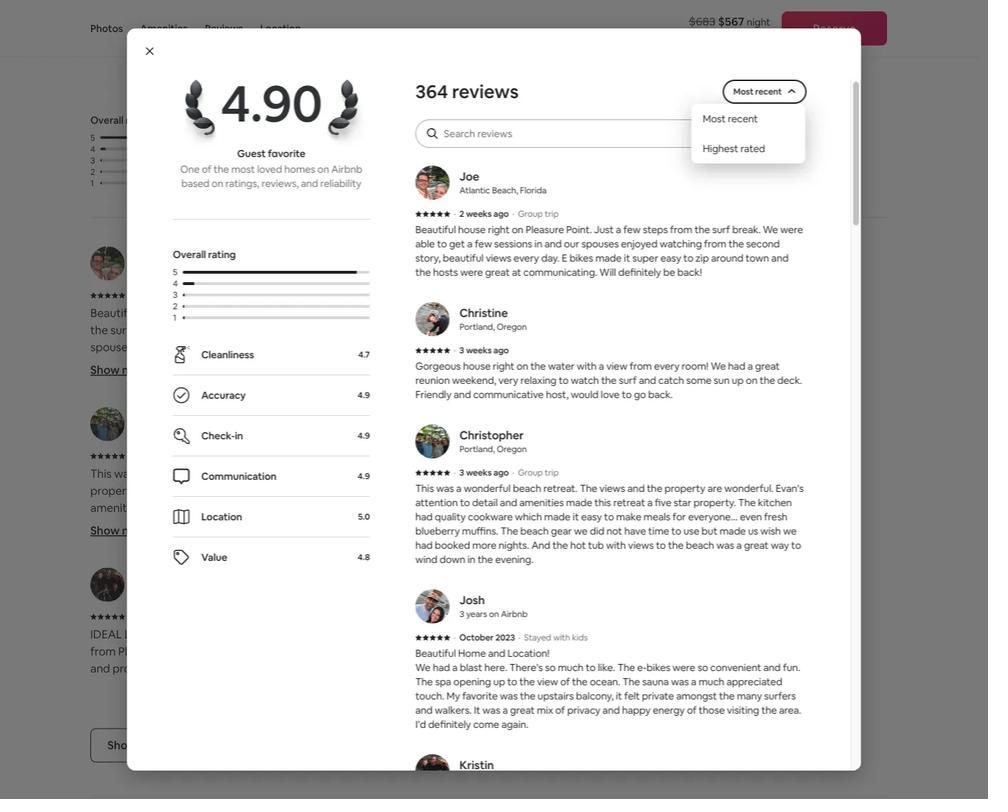 Task type: describe. For each thing, give the bounding box(es) containing it.
reviews
[[205, 22, 243, 35]]

location button
[[260, 0, 301, 57]]

like. inside list
[[703, 484, 723, 498]]

cookware inside the 4.90 dialog
[[468, 511, 513, 524]]

show for gorgeous house right on the water with a view from every room! we had a great reunion weekend, very relaxing to watch the surf and catch some sun up on the deck. friendly and communicative host, would love to go back.
[[494, 363, 524, 377]]

0 horizontal spatial is
[[588, 747, 596, 762]]

josh 3 years on airbnb
[[459, 593, 527, 620]]

best
[[620, 628, 644, 642]]

0 vertical spatial opening
[[658, 501, 701, 515]]

1 horizontal spatial josh image
[[494, 407, 529, 441]]

location inside the 4.90 dialog
[[201, 511, 242, 524]]

show for beautiful home and location!
[[494, 524, 524, 538]]

here. inside the 4.90 dialog
[[484, 662, 507, 674]]

show more button for gorgeous house right on the water with a view from every room! we had a great reunion weekend, very relaxing to watch the surf and catch some sun up on the deck. friendly and communicative host, would love to go back.
[[494, 362, 554, 379]]

reviews inside show all 364 reviews button
[[176, 739, 217, 753]]

0 horizontal spatial gear
[[361, 535, 385, 550]]

reserve button
[[782, 11, 887, 46]]

for
[[184, 628, 206, 642]]

0 horizontal spatial back!
[[90, 391, 118, 406]]

1 for accuracy
[[173, 312, 176, 323]]

1 vertical spatial is
[[727, 679, 735, 693]]

· october 2023 · stayed with kids
[[454, 633, 588, 644]]

access,
[[372, 645, 410, 659]]

josh
[[459, 593, 485, 608]]

blueberry inside the 4.90 dialog
[[415, 525, 460, 538]]

room! inside the 4.90 dialog
[[681, 360, 708, 373]]

hot inside lovely little beach spot, best location in town! if you want a true santa cruz experience, this is the place for you. famous surf spots are right in front, my husband went right down to surf in the mornings. the point shop and grill is right down the street for quick snacks, coffee, breakfast burritos, etc. the e- bikes were absolutely awesome, as were the surfboards. we loved drinking morning coffee on the deck and watching the ocean. the house is super spacious and has everything you need, including a washer and dryer. it feels very homey and loved. oh - and we loved the hot tub with the beach view! thank you!
[[645, 781, 662, 796]]

$683
[[689, 14, 716, 28]]

photos button
[[90, 0, 123, 57]]

cleanliness 4.7
[[229, 113, 282, 144]]

point inside the ideal location for surfers! directly across the street from pleasure point - can't beat the views, easy beach access, and proximity to everything you'd need and want.
[[165, 645, 191, 659]]

1 vertical spatial beach,
[[172, 265, 203, 278]]

show more for this was a wonderful beach retreat.  the views and the property are wonderful.  evan's attention to detail and amenities made this retreat a five star property.  the kitchen had quality cookware which made it easy to make meals for everyone… even fresh blueberry muffins.  the beach gear we did not have time to use but made us wish we had booked more nights.  and the hot tub with views to the beach was a great way to wind down in the evening.
[[90, 524, 150, 538]]

can't
[[201, 645, 227, 659]]

down inside the 4.90 dialog
[[439, 554, 465, 566]]

if
[[734, 628, 741, 642]]

1 horizontal spatial here.
[[573, 484, 600, 498]]

guest for guest favorite one of the most loved homes on airbnb based on ratings, reviews, and reliability
[[237, 147, 265, 160]]

1 vertical spatial atlantic
[[134, 265, 170, 278]]

nights. inside the 4.90 dialog
[[498, 539, 529, 552]]

snacks,
[[577, 696, 615, 710]]

0 horizontal spatial are
[[140, 484, 156, 498]]

1 vertical spatial pleasure
[[216, 306, 260, 321]]

appreciated inside the 4.90 dialog
[[726, 676, 782, 689]]

5.0 inside location 5.0
[[680, 128, 698, 144]]

down up for
[[186, 586, 215, 601]]

wish inside list
[[285, 552, 309, 567]]

joe atlantic beach, florida
[[459, 169, 546, 196]]

reserve
[[813, 21, 856, 36]]

has
[[701, 747, 719, 762]]

location! inside the 4.90 dialog
[[507, 647, 549, 660]]

- inside lovely little beach spot, best location in town! if you want a true santa cruz experience, this is the place for you. famous surf spots are right in front, my husband went right down to surf in the mornings. the point shop and grill is right down the street for quick snacks, coffee, breakfast burritos, etc. the e- bikes were absolutely awesome, as were the surfboards. we loved drinking morning coffee on the deck and watching the ocean. the house is super spacious and has everything you need, including a washer and dryer. it feels very homey and loved. oh - and we loved the hot tub with the beach view! thank you!
[[546, 781, 551, 796]]

0 vertical spatial this
[[90, 467, 112, 481]]

want
[[765, 628, 791, 642]]

1 vertical spatial fresh
[[177, 535, 204, 550]]

5.0 inside the 4.90 dialog
[[358, 512, 370, 523]]

highest rated
[[703, 142, 765, 155]]

2023
[[495, 633, 515, 644]]

0 vertical spatial back.
[[695, 357, 723, 372]]

1 vertical spatial nights.
[[121, 569, 155, 584]]

front,
[[607, 662, 636, 676]]

most inside popup button
[[733, 86, 753, 97]]

0 vertical spatial josh image
[[494, 407, 529, 441]]

more for gorgeous house right on the water with a view from every room! we had a great reunion weekend, very relaxing to watch the surf and catch some sun up on the deck. friendly and communicative host, would love to go back.
[[526, 363, 554, 377]]

shop
[[655, 679, 681, 693]]

1 horizontal spatial reunion
[[609, 323, 648, 338]]

ideal
[[90, 628, 122, 642]]

time inside the 4.90 dialog
[[648, 525, 669, 538]]

directly
[[260, 628, 301, 642]]

1 horizontal spatial joe image
[[415, 166, 449, 200]]

1 vertical spatial get
[[255, 323, 274, 338]]

my
[[638, 662, 654, 676]]

october
[[459, 633, 493, 644]]

4.9 inside accuracy 4.9
[[342, 128, 360, 144]]

and inside the 4.90 dialog
[[531, 539, 550, 552]]

4 for accuracy
[[173, 278, 177, 289]]

show more for beautiful home and location!
[[494, 524, 554, 538]]

more for beautiful house right on pleasure point.  just a few steps from the surf break.  we were able to get a few sessions in and our spouses enjoyed watching from the second story, beautiful views every day.  e bikes made it super easy to zip around town and the hosts were great at communicating.  will definitely be back!
[[122, 363, 150, 377]]

0 horizontal spatial hot
[[202, 569, 220, 584]]

$567
[[718, 14, 744, 28]]

are inside the 4.90 dialog
[[707, 482, 722, 495]]

of inside guest favorite one of the most loved homes on airbnb based on ratings, reviews, and reliability
[[202, 163, 211, 176]]

lovely little beach spot, best location in town! if you want a true santa cruz experience, this is the place for you. famous surf spots are right in front, my husband went right down to surf in the mornings. the point shop and grill is right down the street for quick snacks, coffee, breakfast burritos, etc. the e- bikes were absolutely awesome, as were the surfboards. we loved drinking morning coffee on the deck and watching the ocean. the house is super spacious and has everything you need, including a washer and dryer. it feels very homey and loved. oh - and we loved the hot tub with the beach view! thank you!
[[494, 628, 814, 800]]

across
[[303, 628, 337, 642]]

recent inside list box
[[728, 112, 758, 125]]

0 horizontal spatial which
[[204, 518, 235, 533]]

attention inside the 4.90 dialog
[[415, 497, 458, 509]]

amenities inside the 4.90 dialog
[[519, 497, 564, 509]]

0 vertical spatial touch.
[[717, 518, 750, 533]]

some inside list
[[592, 340, 621, 355]]

break. inside list
[[133, 323, 166, 338]]

point inside lovely little beach spot, best location in town! if you want a true santa cruz experience, this is the place for you. famous surf spots are right in front, my husband went right down to surf in the mornings. the point shop and grill is right down the street for quick snacks, coffee, breakfast burritos, etc. the e- bikes were absolutely awesome, as were the surfboards. we loved drinking morning coffee on the deck and watching the ocean. the house is super spacious and has everything you need, including a washer and dryer. it feels very homey and loved. oh - and we loved the hot tub with the beach view! thank you!
[[626, 679, 653, 693]]

joe
[[459, 169, 479, 184]]

deck
[[689, 730, 715, 745]]

show for this was a wonderful beach retreat.  the views and the property are wonderful.  evan's attention to detail and amenities made this retreat a five star property.  the kitchen had quality cookware which made it easy to make meals for everyone… even fresh blueberry muffins.  the beach gear we did not have time to use but made us wish we had booked more nights.  and the hot tub with views to the beach was a great way to wind down in the evening.
[[90, 524, 120, 538]]

evan's inside list
[[217, 484, 249, 498]]

0 horizontal spatial attention
[[252, 484, 300, 498]]

night
[[747, 15, 771, 28]]

walkers. inside list
[[556, 552, 598, 567]]

gorgeous inside the 4.90 dialog
[[415, 360, 461, 373]]

oh
[[528, 781, 544, 796]]

1 vertical spatial location
[[680, 113, 721, 126]]

appreciated inside list
[[651, 518, 715, 533]]

back. inside the 4.90 dialog
[[648, 388, 673, 401]]

coffee,
[[618, 696, 654, 710]]

0 vertical spatial friendly
[[727, 340, 768, 355]]

including
[[526, 764, 574, 779]]

1 vertical spatial joe image
[[90, 247, 125, 281]]

booked inside the 4.90 dialog
[[435, 539, 470, 552]]

amenities
[[140, 22, 188, 35]]

christine portland, oregon inside list
[[539, 249, 617, 278]]

0 vertical spatial communication
[[567, 113, 642, 126]]

us inside the 4.90 dialog
[[748, 525, 758, 538]]

1 vertical spatial our
[[387, 323, 404, 338]]

overall for 4.9
[[90, 113, 123, 126]]

privacy inside the 4.90 dialog
[[567, 704, 600, 717]]

4.90
[[220, 70, 322, 136]]

come inside the 4.90 dialog
[[473, 719, 499, 731]]

0 vertical spatial amongst
[[696, 535, 743, 550]]

it inside the 4.90 dialog
[[474, 704, 480, 717]]

happy inside the 4.90 dialog
[[622, 704, 650, 717]]

· 3 weeks ago · group trip
[[454, 467, 558, 478]]

favorite inside guest favorite one of the most loved homes on airbnb based on ratings, reviews, and reliability
[[268, 147, 305, 160]]

0 horizontal spatial booked
[[351, 552, 392, 567]]

stayed
[[524, 633, 551, 644]]

did inside the 4.90 dialog
[[590, 525, 604, 538]]

those inside list
[[547, 569, 577, 584]]

0 vertical spatial ocean.
[[494, 518, 529, 533]]

show more button for beautiful house right on pleasure point.  just a few steps from the surf break.  we were able to get a few sessions in and our spouses enjoyed watching from the second story, beautiful views every day.  e bikes made it super easy to zip around town and the hosts were great at communicating.  will definitely be back!
[[90, 362, 150, 379]]

bikes inside lovely little beach spot, best location in town! if you want a true santa cruz experience, this is the place for you. famous surf spots are right in front, my husband went right down to surf in the mornings. the point shop and grill is right down the street for quick snacks, coffee, breakfast burritos, etc. the e- bikes were absolutely awesome, as were the surfboards. we loved drinking morning coffee on the deck and watching the ocean. the house is super spacious and has everything you need, including a washer and dryer. it feels very homey and loved. oh - and we loved the hot tub with the beach view! thank you!
[[494, 713, 522, 727]]

proximity
[[113, 662, 162, 676]]

0 vertical spatial many
[[765, 535, 794, 550]]

wind inside list
[[158, 586, 183, 601]]

property inside the 4.90 dialog
[[664, 482, 705, 495]]

location
[[124, 628, 181, 642]]

happy inside list
[[769, 552, 802, 567]]

0 horizontal spatial even
[[150, 535, 175, 550]]

1 vertical spatial tub
[[223, 569, 241, 584]]

1 vertical spatial super
[[258, 357, 287, 372]]

364 reviews
[[415, 80, 518, 104]]

0 horizontal spatial this
[[176, 501, 195, 515]]

ratings,
[[225, 177, 259, 190]]

0 horizontal spatial story,
[[320, 340, 348, 355]]

0 horizontal spatial five
[[245, 501, 264, 515]]

check- for check-in
[[201, 430, 235, 443]]

location
[[646, 628, 688, 642]]

0 vertical spatial location
[[260, 22, 301, 35]]

wish inside the 4.90 dialog
[[760, 525, 781, 538]]

accuracy for accuracy
[[201, 389, 245, 402]]

overall rating for 4.9
[[90, 113, 153, 126]]

1 horizontal spatial joe image
[[415, 166, 449, 200]]

use inside list
[[197, 552, 216, 567]]

burritos,
[[709, 696, 753, 710]]

kristin
[[459, 758, 494, 773]]

1 vertical spatial town
[[387, 357, 414, 372]]

location 5.0
[[680, 113, 721, 144]]

0 horizontal spatial you
[[744, 628, 763, 642]]

you.
[[742, 645, 764, 659]]

1 vertical spatial watching
[[180, 340, 228, 355]]

famous
[[766, 645, 807, 659]]

gorgeous house right on the water with a view from every room! we had a great reunion weekend, very relaxing to watch the surf and catch some sun up on the deck. friendly and communicative host, would love to go back. inside list
[[494, 306, 819, 372]]

relaxing inside list
[[729, 323, 770, 338]]

show more button for this was a wonderful beach retreat.  the views and the property are wonderful.  evan's attention to detail and amenities made this retreat a five star property.  the kitchen had quality cookware which made it easy to make meals for everyone… even fresh blueberry muffins.  the beach gear we did not have time to use but made us wish we had booked more nights.  and the hot tub with views to the beach was a great way to wind down in the evening.
[[90, 523, 150, 540]]

enjoyed inside the 4.90 dialog
[[621, 238, 657, 250]]

but inside list
[[218, 552, 236, 567]]

1 horizontal spatial location!
[[600, 467, 648, 481]]

dryer.
[[647, 764, 677, 779]]

get inside the 4.90 dialog
[[449, 238, 465, 250]]

most recent link
[[703, 112, 758, 125]]

host, inside the 4.90 dialog
[[546, 388, 568, 401]]

cleanliness for cleanliness
[[201, 349, 254, 361]]

just inside the 4.90 dialog
[[594, 223, 613, 236]]

host, inside list
[[578, 357, 604, 372]]

value 4.8
[[792, 113, 818, 144]]

spacious
[[631, 747, 676, 762]]

you'd
[[238, 662, 266, 676]]

absolutely
[[553, 713, 606, 727]]

i'd inside the 4.90 dialog
[[415, 719, 426, 731]]

show all 364 reviews button
[[90, 729, 234, 763]]

you!
[[529, 798, 551, 800]]

town!
[[702, 628, 732, 642]]

4.7 inside the 4.90 dialog
[[358, 349, 370, 360]]

show more for beautiful house right on pleasure point.  just a few steps from the surf break.  we were able to get a few sessions in and our spouses enjoyed watching from the second story, beautiful views every day.  e bikes made it super easy to zip around town and the hosts were great at communicating.  will definitely be back!
[[90, 363, 150, 377]]

place
[[693, 645, 722, 659]]

catch inside the 4.90 dialog
[[658, 374, 684, 387]]

years
[[466, 609, 487, 620]]

show for lovely little beach spot, best location in town! if you want a true santa cruz experience, this is the place for you. famous surf spots are right in front, my husband went right down to surf in the mornings. the point shop and grill is right down the street for quick snacks, coffee, breakfast burritos, etc. the e- bikes were absolutely awesome, as were the surfboards. we loved drinking morning coffee on the deck and watching the ocean. the house is super spacious and has everything you need, including a washer and dryer. it feels very homey and loved. oh - and we loved the hot tub with the beach view! thank you!
[[494, 684, 524, 699]]

0 horizontal spatial joe image
[[90, 247, 125, 281]]

ideal location for surfers! directly across the street from pleasure point - can't beat the views, easy beach access, and proximity to everything you'd need and want.
[[90, 628, 410, 676]]

1 horizontal spatial it
[[600, 552, 608, 567]]

retreat. inside the 4.90 dialog
[[543, 482, 577, 495]]

area. inside list
[[639, 569, 664, 584]]

kids
[[572, 633, 588, 644]]

husband
[[657, 662, 702, 676]]

0 vertical spatial felt
[[637, 535, 654, 550]]

amenities inside list
[[90, 501, 141, 515]]

surfers inside the 4.90 dialog
[[764, 690, 796, 703]]

1 horizontal spatial you
[[781, 747, 800, 762]]

time inside list
[[157, 552, 181, 567]]

spot,
[[591, 628, 618, 642]]

1 vertical spatial sessions
[[307, 323, 350, 338]]

private inside the 4.90 dialog
[[642, 690, 674, 703]]

santa
[[519, 645, 548, 659]]

mornings.
[[549, 679, 601, 693]]

4.8 inside value 4.8
[[792, 128, 811, 144]]

for inside the 4.90 dialog
[[672, 511, 686, 524]]

5 for 4.9
[[90, 132, 95, 143]]

sun inside the 4.90 dialog
[[714, 374, 729, 387]]

most recent button
[[724, 80, 805, 104]]

2 vertical spatial loved
[[593, 781, 622, 796]]

property inside list
[[90, 484, 137, 498]]

down down "famous" at the bottom of page
[[761, 662, 790, 676]]

surfboards.
[[727, 713, 787, 727]]

check-in 4.9
[[454, 113, 496, 144]]

0 horizontal spatial cookware
[[150, 518, 202, 533]]

etc.
[[755, 696, 775, 710]]

kristin image
[[90, 568, 125, 602]]

we inside lovely little beach spot, best location in town! if you want a true santa cruz experience, this is the place for you. famous surf spots are right in front, my husband went right down to surf in the mornings. the point shop and grill is right down the street for quick snacks, coffee, breakfast burritos, etc. the e- bikes were absolutely awesome, as were the surfboards. we loved drinking morning coffee on the deck and watching the ocean. the house is super spacious and has everything you need, including a washer and dryer. it feels very homey and loved. oh - and we loved the hot tub with the beach view! thank you!
[[789, 713, 806, 727]]

reviews button
[[205, 0, 243, 57]]

0 vertical spatial surfers
[[494, 552, 531, 567]]

4.9 for communication
[[357, 471, 370, 482]]

1 horizontal spatial home
[[543, 467, 575, 481]]

on inside josh 3 years on airbnb
[[489, 609, 499, 620]]

the inside guest favorite one of the most loved homes on airbnb based on ratings, reviews, and reliability
[[213, 163, 229, 176]]

5 for accuracy
[[173, 267, 177, 278]]

christopher for ago
[[134, 410, 199, 424]]

most
[[231, 163, 255, 176]]

tub inside lovely little beach spot, best location in town! if you want a true santa cruz experience, this is the place for you. famous surf spots are right in front, my husband went right down to surf in the mornings. the point shop and grill is right down the street for quick snacks, coffee, breakfast burritos, etc. the e- bikes were absolutely awesome, as were the surfboards. we loved drinking morning coffee on the deck and watching the ocean. the house is super spacious and has everything you need, including a washer and dryer. it feels very homey and loved. oh - and we loved the hot tub with the beach view! thank you!
[[665, 781, 683, 796]]

show for beautiful house right on pleasure point.  just a few steps from the surf break.  we were able to get a few sessions in and our spouses enjoyed watching from the second story, beautiful views every day.  e bikes made it super easy to zip around town and the hosts were great at communicating.  will definitely be back!
[[90, 363, 120, 377]]

ago for · 3 weeks ago · group trip
[[493, 467, 509, 478]]

feels
[[689, 764, 714, 779]]

0 vertical spatial very
[[704, 323, 727, 338]]

0 horizontal spatial us
[[271, 552, 283, 567]]

show more button for lovely little beach spot, best location in town! if you want a true santa cruz experience, this is the place for you. famous surf spots are right in front, my husband went right down to surf in the mornings. the point shop and grill is right down the street for quick snacks, coffee, breakfast burritos, etc. the e- bikes were absolutely awesome, as were the surfboards. we loved drinking morning coffee on the deck and watching the ocean. the house is super spacious and has everything you need, including a washer and dryer. it feels very homey and loved. oh - and we loved the hot tub with the beach view! thank you!
[[494, 683, 554, 700]]

ago for · 3 weeks ago
[[493, 345, 509, 356]]

property. inside list
[[289, 501, 338, 515]]

touch. inside the 4.90 dialog
[[415, 690, 444, 703]]

show more for lovely little beach spot, best location in town! if you want a true santa cruz experience, this is the place for you. famous surf spots are right in front, my husband went right down to surf in the mornings. the point shop and grill is right down the street for quick snacks, coffee, breakfast burritos, etc. the e- bikes were absolutely awesome, as were the surfboards. we loved drinking morning coffee on the deck and watching the ocean. the house is super spacious and has everything you need, including a washer and dryer. it feels very homey and loved. oh - and we loved the hot tub with the beach view! thank you!
[[494, 684, 554, 699]]

in inside check-in 4.9
[[488, 113, 496, 126]]

use inside the 4.90 dialog
[[683, 525, 699, 538]]

able inside the 4.90 dialog
[[415, 238, 435, 250]]

1 horizontal spatial blast
[[545, 484, 571, 498]]

0 horizontal spatial enjoyed
[[136, 340, 177, 355]]

reviews,
[[261, 177, 298, 190]]

deck. inside the 4.90 dialog
[[777, 374, 802, 387]]

1 horizontal spatial loved
[[494, 730, 523, 745]]

0 vertical spatial e-
[[748, 484, 759, 498]]

blast inside the 4.90 dialog
[[460, 662, 482, 674]]

0 vertical spatial balcony,
[[581, 535, 624, 550]]

amenities button
[[140, 0, 188, 57]]

homey
[[742, 764, 778, 779]]

0 horizontal spatial muffins.
[[260, 535, 301, 550]]

christopher for weeks
[[459, 428, 523, 443]]

homes
[[284, 163, 315, 176]]

florida inside joe atlantic beach, florida
[[520, 185, 546, 196]]

0 horizontal spatial kitchen
[[363, 501, 402, 515]]

view!
[[766, 781, 793, 796]]

drinking
[[526, 730, 568, 745]]

one
[[180, 163, 199, 176]]

1 horizontal spatial is
[[663, 645, 671, 659]]

views,
[[276, 645, 308, 659]]

$683 $567 night
[[689, 14, 771, 28]]

awesome,
[[609, 713, 662, 727]]

guest favorite
[[445, 15, 533, 32]]

1 for 4.9
[[90, 178, 94, 189]]

atlantic beach, florida
[[134, 265, 236, 278]]

day. inside the 4.90 dialog
[[541, 252, 559, 265]]

beat
[[229, 645, 253, 659]]

1 vertical spatial did
[[90, 552, 107, 567]]

3 weeks ago · group trip
[[135, 450, 249, 463]]

atlantic inside joe atlantic beach, florida
[[459, 185, 490, 196]]

· 2 weeks ago · group trip
[[454, 208, 558, 219]]

guest favorite one of the most loved homes on airbnb based on ratings, reviews, and reliability
[[180, 147, 362, 190]]

as
[[664, 713, 676, 727]]

again. inside list
[[765, 569, 796, 584]]

0 horizontal spatial florida
[[205, 265, 236, 278]]

need,
[[494, 764, 524, 779]]

0 horizontal spatial not
[[110, 552, 127, 567]]

christopher portland, oregon for weeks
[[459, 428, 527, 455]]

0 vertical spatial spa
[[637, 501, 655, 515]]

morning
[[571, 730, 614, 745]]

rating for 4.9
[[126, 113, 153, 126]]

ago for · 2 weeks ago · group trip
[[493, 208, 509, 219]]

visiting inside list
[[579, 569, 616, 584]]



Task type: locate. For each thing, give the bounding box(es) containing it.
most up highest
[[703, 112, 725, 125]]

is down "morning"
[[588, 747, 596, 762]]

more for lovely little beach spot, best location in town! if you want a true santa cruz experience, this is the place for you. famous surf spots are right in front, my husband went right down to surf in the mornings. the point shop and grill is right down the street for quick snacks, coffee, breakfast burritos, etc. the e- bikes were absolutely awesome, as were the surfboards. we loved drinking morning coffee on the deck and watching the ocean. the house is super spacious and has everything you need, including a washer and dryer. it feels very homey and loved. oh - and we loved the hot tub with the beach view! thank you!
[[526, 684, 554, 699]]

wonderful down · 3 weeks ago · group trip
[[463, 482, 510, 495]]

1 vertical spatial accuracy
[[201, 389, 245, 402]]

many inside the 4.90 dialog
[[737, 690, 762, 703]]

super inside lovely little beach spot, best location in town! if you want a true santa cruz experience, this is the place for you. famous surf spots are right in front, my husband went right down to surf in the mornings. the point shop and grill is right down the street for quick snacks, coffee, breakfast burritos, etc. the e- bikes were absolutely awesome, as were the surfboards. we loved drinking morning coffee on the deck and watching the ocean. the house is super spacious and has everything you need, including a washer and dryer. it feels very homey and loved. oh - and we loved the hot tub with the beach view! thank you!
[[599, 747, 628, 762]]

0 vertical spatial like.
[[703, 484, 723, 498]]

guest up most
[[237, 147, 265, 160]]

1 vertical spatial communicating.
[[236, 374, 321, 389]]

0 vertical spatial just
[[594, 223, 613, 236]]

1 horizontal spatial area.
[[779, 704, 801, 717]]

1 vertical spatial way
[[121, 586, 142, 601]]

pleasure
[[525, 223, 564, 236], [216, 306, 260, 321], [118, 645, 162, 659]]

pleasure down 2 weeks ago · group trip
[[216, 306, 260, 321]]

christopher portland, oregon for ago
[[134, 410, 213, 439]]

wonderful. inside the 4.90 dialog
[[724, 482, 773, 495]]

to inside lovely little beach spot, best location in town! if you want a true santa cruz experience, this is the place for you. famous surf spots are right in front, my husband went right down to surf in the mornings. the point shop and grill is right down the street for quick snacks, coffee, breakfast burritos, etc. the e- bikes were absolutely awesome, as were the surfboards. we loved drinking morning coffee on the deck and watching the ocean. the house is super spacious and has everything you need, including a washer and dryer. it feels very homey and loved. oh - and we loved the hot tub with the beach view! thank you!
[[792, 662, 804, 676]]

cookware down · 3 weeks ago · group trip
[[468, 511, 513, 524]]

trip
[[545, 208, 558, 219], [233, 289, 249, 302], [233, 450, 249, 463], [545, 467, 558, 478]]

weeks for · 2 weeks ago · group trip
[[466, 208, 491, 219]]

would
[[606, 357, 638, 372], [571, 388, 598, 401]]

be inside list
[[396, 374, 410, 389]]

most up most recent link
[[733, 86, 753, 97]]

christopher portland, oregon up 3 weeks ago · group trip on the bottom of the page
[[134, 410, 213, 439]]

1 vertical spatial upstairs
[[537, 690, 574, 703]]

wonderful down 3 weeks ago · group trip on the bottom of the page
[[146, 467, 199, 481]]

way inside list
[[121, 586, 142, 601]]

home
[[543, 467, 575, 481], [458, 647, 486, 660]]

it
[[624, 252, 630, 265], [248, 357, 255, 372], [572, 511, 579, 524], [270, 518, 277, 533], [627, 535, 634, 550], [616, 690, 622, 703]]

atlantic up 2 weeks ago · group trip
[[134, 265, 170, 278]]

1 horizontal spatial this
[[594, 497, 611, 509]]

would inside the 4.90 dialog
[[571, 388, 598, 401]]

0 vertical spatial weekend,
[[651, 323, 702, 338]]

0 horizontal spatial but
[[218, 552, 236, 567]]

at down · 2 weeks ago · group trip
[[512, 266, 521, 279]]

catch
[[560, 340, 589, 355], [658, 374, 684, 387]]

joe image
[[415, 166, 449, 200], [90, 247, 125, 281]]

pleasure up proximity
[[118, 645, 162, 659]]

0 vertical spatial there's
[[602, 484, 640, 498]]

reviews right all
[[176, 739, 217, 753]]

evening. inside the 4.90 dialog
[[495, 554, 533, 566]]

1 horizontal spatial reviews
[[452, 80, 518, 104]]

joe image
[[415, 166, 449, 200], [90, 247, 125, 281]]

touch.
[[717, 518, 750, 533], [415, 690, 444, 703]]

group
[[518, 208, 543, 219], [202, 289, 231, 302], [202, 450, 231, 463], [518, 467, 543, 478]]

0 horizontal spatial atlantic
[[134, 265, 170, 278]]

0 horizontal spatial wonderful
[[146, 467, 199, 481]]

balcony,
[[581, 535, 624, 550], [576, 690, 613, 703]]

1 horizontal spatial check-
[[454, 113, 488, 126]]

communicating.
[[523, 266, 597, 279], [236, 374, 321, 389]]

1 horizontal spatial deck.
[[777, 374, 802, 387]]

come up kristin
[[473, 719, 499, 731]]

christopher image
[[415, 425, 449, 459], [415, 425, 449, 459]]

retreat. down check-in
[[237, 467, 276, 481]]

down up josh
[[439, 554, 465, 566]]

evening. inside list
[[249, 586, 293, 601]]

did
[[590, 525, 604, 538], [90, 552, 107, 567]]

0 vertical spatial everything
[[179, 662, 235, 676]]

be
[[663, 266, 675, 279], [396, 374, 410, 389]]

airbnb inside guest favorite one of the most loved homes on airbnb based on ratings, reviews, and reliability
[[331, 163, 362, 176]]

i'd inside list
[[667, 569, 679, 584]]

0 vertical spatial have
[[624, 525, 646, 538]]

0 horizontal spatial reunion
[[415, 374, 450, 387]]

way
[[771, 539, 789, 552], [121, 586, 142, 601]]

privacy
[[707, 552, 745, 567], [567, 704, 600, 717]]

0 vertical spatial sessions
[[494, 238, 532, 250]]

0 horizontal spatial 1
[[90, 178, 94, 189]]

0 vertical spatial joe image
[[415, 166, 449, 200]]

0 horizontal spatial did
[[90, 552, 107, 567]]

cleanliness up most
[[229, 113, 282, 126]]

experience,
[[578, 645, 639, 659]]

0 vertical spatial here.
[[573, 484, 600, 498]]

come
[[733, 569, 763, 584], [473, 719, 499, 731]]

0 vertical spatial 4
[[90, 143, 95, 154]]

value for value 4.8
[[792, 113, 818, 126]]

1 vertical spatial overall
[[173, 248, 206, 261]]

watching inside lovely little beach spot, best location in town! if you want a true santa cruz experience, this is the place for you. famous surf spots are right in front, my husband went right down to surf in the mornings. the point shop and grill is right down the street for quick snacks, coffee, breakfast burritos, etc. the e- bikes were absolutely awesome, as were the surfboards. we loved drinking morning coffee on the deck and watching the ocean. the house is super spacious and has everything you need, including a washer and dryer. it feels very homey and loved. oh - and we loved the hot tub with the beach view! thank you!
[[740, 730, 788, 745]]

1 vertical spatial very
[[498, 374, 518, 387]]

beautiful inside the 4.90 dialog
[[443, 252, 483, 265]]

gorgeous house right on the water with a view from every room! we had a great reunion weekend, very relaxing to watch the surf and catch some sun up on the deck. friendly and communicative host, would love to go back. inside the 4.90 dialog
[[415, 360, 802, 401]]

second inside the 4.90 dialog
[[746, 238, 780, 250]]

again. inside the 4.90 dialog
[[501, 719, 528, 731]]

deck.
[[696, 340, 724, 355], [777, 374, 802, 387]]

airbnb up the lovely
[[501, 609, 527, 620]]

0 horizontal spatial make
[[320, 518, 349, 533]]

Search reviews, Press 'Enter' to search text field
[[444, 127, 791, 141]]

went
[[704, 662, 731, 676]]

1 vertical spatial beautiful house right on pleasure point.  just a few steps from the surf break.  we were able to get a few sessions in and our spouses enjoyed watching from the second story, beautiful views every day.  e bikes made it super easy to zip around town and the hosts were great at communicating.  will definitely be back!
[[90, 306, 414, 406]]

accuracy for accuracy 4.9
[[342, 113, 386, 126]]

loved
[[257, 163, 282, 176], [494, 730, 523, 745], [593, 781, 622, 796]]

1 horizontal spatial overall
[[173, 248, 206, 261]]

0 horizontal spatial our
[[387, 323, 404, 338]]

to
[[437, 238, 447, 250], [683, 252, 693, 265], [242, 323, 253, 338], [773, 323, 784, 338], [316, 357, 328, 372], [664, 357, 676, 372], [558, 374, 568, 387], [622, 388, 632, 401], [303, 484, 314, 498], [689, 484, 701, 498], [460, 497, 470, 509], [719, 501, 731, 515], [604, 511, 614, 524], [306, 518, 317, 533], [671, 525, 681, 538], [656, 539, 666, 552], [791, 539, 801, 552], [184, 552, 195, 567], [300, 569, 312, 584], [144, 586, 156, 601], [165, 662, 176, 676], [586, 662, 595, 674], [792, 662, 804, 676], [507, 676, 517, 689]]

those down grill
[[699, 704, 725, 717]]

0 vertical spatial 5
[[90, 132, 95, 143]]

easy
[[660, 252, 681, 265], [290, 357, 314, 372], [581, 511, 602, 524], [280, 518, 304, 533], [311, 645, 334, 659]]

love
[[640, 357, 662, 372], [601, 388, 619, 401]]

nights. up josh 3 years on airbnb
[[498, 539, 529, 552]]

which inside the 4.90 dialog
[[515, 511, 542, 524]]

definitely
[[618, 266, 661, 279], [345, 374, 393, 389], [681, 569, 730, 584], [428, 719, 471, 731]]

1 vertical spatial florida
[[205, 265, 236, 278]]

thank
[[494, 798, 527, 800]]

those up "little" at the right of page
[[547, 569, 577, 584]]

watch inside list
[[787, 323, 819, 338]]

christopher image
[[90, 407, 125, 441], [90, 407, 125, 441]]

kristin image
[[90, 568, 125, 602]]

surfers up josh 3 years on airbnb
[[494, 552, 531, 567]]

spouses inside list
[[90, 340, 133, 355]]

0 vertical spatial most recent
[[733, 86, 782, 97]]

more for this was a wonderful beach retreat.  the views and the property are wonderful.  evan's attention to detail and amenities made this retreat a five star property.  the kitchen had quality cookware which made it easy to make meals for everyone… even fresh blueberry muffins.  the beach gear we did not have time to use but made us wish we had booked more nights.  and the hot tub with views to the beach was a great way to wind down in the evening.
[[122, 524, 150, 538]]

0 horizontal spatial communicating.
[[236, 374, 321, 389]]

check- up 3 weeks ago · group trip on the bottom of the page
[[201, 430, 235, 443]]

meals inside the 4.90 dialog
[[643, 511, 670, 524]]

location right reviews button
[[260, 22, 301, 35]]

0 horizontal spatial have
[[130, 552, 155, 567]]

1 horizontal spatial beautiful
[[443, 252, 483, 265]]

2 upstairs from the top
[[537, 690, 574, 703]]

point down for
[[165, 645, 191, 659]]

energy up josh 3 years on airbnb
[[494, 569, 531, 584]]

gorgeous house right on the water with a view from every room! we had a great reunion weekend, very relaxing to watch the surf and catch some sun up on the deck. friendly and communicative host, would love to go back.
[[494, 306, 819, 372], [415, 360, 802, 401]]

beach, up 2 weeks ago · group trip
[[172, 265, 203, 278]]

energy
[[494, 569, 531, 584], [653, 704, 685, 717]]

check- for check-in 4.9
[[454, 113, 488, 126]]

loved down washer
[[593, 781, 622, 796]]

christine image
[[415, 302, 449, 337], [415, 302, 449, 337]]

4.9 for check-in
[[357, 430, 370, 442]]

1 vertical spatial there's
[[509, 662, 543, 674]]

reliability
[[320, 177, 361, 190]]

show more button for beautiful home and location!
[[494, 523, 554, 540]]

0 vertical spatial airbnb
[[331, 163, 362, 176]]

at inside the 4.90 dialog
[[512, 266, 521, 279]]

blast
[[545, 484, 571, 498], [460, 662, 482, 674]]

spots
[[517, 662, 546, 676]]

4 for 4.9
[[90, 143, 95, 154]]

had
[[548, 323, 567, 338], [728, 360, 745, 373], [514, 484, 534, 498], [415, 511, 432, 524], [90, 518, 110, 533], [415, 539, 432, 552], [329, 552, 349, 567], [433, 662, 450, 674]]

josh image left josh
[[415, 590, 449, 624]]

beautiful
[[443, 252, 483, 265], [351, 340, 398, 355]]

1 vertical spatial would
[[571, 388, 598, 401]]

street inside the ideal location for surfers! directly across the street from pleasure point - can't beat the views, easy beach access, and proximity to everything you'd need and want.
[[360, 628, 391, 642]]

josh image
[[494, 407, 529, 441], [415, 590, 449, 624]]

back! inside the 4.90 dialog
[[677, 266, 702, 279]]

accuracy up check-in
[[201, 389, 245, 402]]

blueberry
[[415, 525, 460, 538], [206, 535, 257, 550]]

florida up 2 weeks ago · group trip
[[205, 265, 236, 278]]

evening. up directly
[[249, 586, 293, 601]]

cookware
[[468, 511, 513, 524], [150, 518, 202, 533]]

list
[[85, 247, 893, 800]]

you right if
[[744, 628, 763, 642]]

1 horizontal spatial hosts
[[433, 266, 458, 279]]

communicating. inside the 4.90 dialog
[[523, 266, 597, 279]]

beautiful house right on pleasure point.  just a few steps from the surf break.  we were able to get a few sessions in and our spouses enjoyed watching from the second story, beautiful views every day.  e bikes made it super easy to zip around town and the hosts were great at communicating.  will definitely be back!
[[415, 223, 803, 279], [90, 306, 414, 406]]

nights.
[[498, 539, 529, 552], [121, 569, 155, 584]]

love inside the 4.90 dialog
[[601, 388, 619, 401]]

josh image
[[494, 407, 529, 441], [415, 590, 449, 624]]

our
[[564, 238, 579, 250], [387, 323, 404, 338]]

easy inside the ideal location for surfers! directly across the street from pleasure point - can't beat the views, easy beach access, and proximity to everything you'd need and want.
[[311, 645, 334, 659]]

1 horizontal spatial beautiful house right on pleasure point.  just a few steps from the surf break.  we were able to get a few sessions in and our spouses enjoyed watching from the second story, beautiful views every day.  e bikes made it super easy to zip around town and the hosts were great at communicating.  will definitely be back!
[[415, 223, 803, 279]]

1 horizontal spatial have
[[624, 525, 646, 538]]

again. up want
[[765, 569, 796, 584]]

christopher up · 3 weeks ago · group trip
[[459, 428, 523, 443]]

1 vertical spatial e-
[[637, 662, 646, 674]]

relaxing inside the 4.90 dialog
[[520, 374, 556, 387]]

quality inside the 4.90 dialog
[[435, 511, 465, 524]]

is down location
[[663, 645, 671, 659]]

4.7 inside cleanliness 4.7
[[229, 128, 246, 144]]

story,
[[415, 252, 440, 265], [320, 340, 348, 355]]

surfers up surfboards.
[[764, 690, 796, 703]]

3 inside list
[[135, 450, 140, 463]]

again. up need,
[[501, 719, 528, 731]]

everything up homey
[[722, 747, 778, 762]]

communication
[[567, 113, 642, 126], [201, 470, 276, 483]]

at up check-in
[[223, 374, 234, 389]]

0 horizontal spatial go
[[634, 388, 646, 401]]

1 horizontal spatial kitchen
[[758, 497, 792, 509]]

1 horizontal spatial time
[[648, 525, 669, 538]]

my
[[753, 518, 768, 533], [446, 690, 460, 703]]

around inside the 4.90 dialog
[[711, 252, 743, 265]]

0 horizontal spatial and
[[158, 569, 180, 584]]

1 horizontal spatial 364
[[415, 80, 448, 104]]

weeks for · 3 weeks ago
[[466, 345, 491, 356]]

josh image inside the 4.90 dialog
[[415, 590, 449, 624]]

loved inside guest favorite one of the most loved homes on airbnb based on ratings, reviews, and reliability
[[257, 163, 282, 176]]

bikes
[[569, 252, 593, 265], [186, 357, 213, 372], [759, 484, 786, 498], [646, 662, 670, 674], [494, 713, 522, 727]]

down up etc.
[[764, 679, 794, 693]]

tub inside the 4.90 dialog
[[588, 539, 604, 552]]

pleasure inside the ideal location for surfers! directly across the street from pleasure point - can't beat the views, easy beach access, and proximity to everything you'd need and want.
[[118, 645, 162, 659]]

energy down the shop
[[653, 704, 685, 717]]

street up access,
[[360, 628, 391, 642]]

0 vertical spatial spouses
[[581, 238, 619, 250]]

list box
[[691, 104, 805, 164]]

convenient inside the 4.90 dialog
[[710, 662, 761, 674]]

show more for gorgeous house right on the water with a view from every room! we had a great reunion weekend, very relaxing to watch the surf and catch some sun up on the deck. friendly and communicative host, would love to go back.
[[494, 363, 554, 377]]

break. inside the 4.90 dialog
[[732, 223, 761, 236]]

1 horizontal spatial point
[[626, 679, 653, 693]]

gear
[[551, 525, 572, 538], [361, 535, 385, 550]]

catch inside list
[[560, 340, 589, 355]]

pleasure down · 2 weeks ago · group trip
[[525, 223, 564, 236]]

florida up · 2 weeks ago · group trip
[[520, 185, 546, 196]]

1 horizontal spatial this was a wonderful beach retreat.  the views and the property are wonderful.  evan's attention to detail and amenities made this retreat a five star property.  the kitchen had quality cookware which made it easy to make meals for everyone… even fresh blueberry muffins.  the beach gear we did not have time to use but made us wish we had booked more nights.  and the hot tub with views to the beach was a great way to wind down in the evening.
[[415, 482, 804, 566]]

0 vertical spatial come
[[733, 569, 763, 584]]

communication down check-in
[[201, 470, 276, 483]]

4.90 dialog
[[127, 28, 861, 800]]

1 horizontal spatial hot
[[570, 539, 586, 552]]

atlantic down joe at the left top of page
[[459, 185, 490, 196]]

kitchen inside the 4.90 dialog
[[758, 497, 792, 509]]

christine image
[[494, 247, 529, 281], [494, 247, 529, 281]]

cleanliness for cleanliness 4.7
[[229, 113, 282, 126]]

weeks for · 3 weeks ago · group trip
[[466, 467, 491, 478]]

1 horizontal spatial nights.
[[498, 539, 529, 552]]

beach inside the ideal location for surfers! directly across the street from pleasure point - can't beat the views, easy beach access, and proximity to everything you'd need and want.
[[337, 645, 369, 659]]

1 upstairs from the top
[[537, 535, 579, 550]]

sun inside list
[[623, 340, 641, 355]]

beautiful house right on pleasure point.  just a few steps from the surf break.  we were able to get a few sessions in and our spouses enjoyed watching from the second story, beautiful views every day.  e bikes made it super easy to zip around town and the hosts were great at communicating.  will definitely be back! inside list
[[90, 306, 414, 406]]

back!
[[677, 266, 702, 279], [90, 391, 118, 406]]

1 horizontal spatial spouses
[[581, 238, 619, 250]]

check- down 364 reviews
[[454, 113, 488, 126]]

value for value
[[201, 551, 227, 564]]

blast down · 3 weeks ago · group trip
[[545, 484, 571, 498]]

1 horizontal spatial rating
[[208, 248, 236, 261]]

2 vertical spatial tub
[[665, 781, 683, 796]]

0 horizontal spatial some
[[592, 340, 621, 355]]

some
[[592, 340, 621, 355], [686, 374, 711, 387]]

with
[[679, 306, 702, 321], [577, 360, 596, 373], [606, 539, 626, 552], [243, 569, 266, 584], [553, 633, 570, 644], [686, 781, 708, 796]]

overall for accuracy
[[173, 248, 206, 261]]

1 horizontal spatial weekend,
[[651, 323, 702, 338]]

fun.
[[592, 501, 612, 515], [783, 662, 800, 674]]

1 vertical spatial location!
[[507, 647, 549, 660]]

in
[[488, 113, 496, 126], [534, 238, 542, 250], [353, 323, 362, 338], [235, 430, 243, 443], [467, 554, 475, 566], [218, 586, 227, 601], [691, 628, 700, 642], [595, 662, 604, 676], [517, 679, 526, 693]]

recent up most recent link
[[755, 86, 782, 97]]

· 3 weeks ago
[[454, 345, 509, 356]]

rating
[[126, 113, 153, 126], [208, 248, 236, 261]]

-
[[194, 645, 198, 659], [546, 781, 551, 796]]

steps inside list
[[350, 306, 379, 321]]

ocean. down · 3 weeks ago · group trip
[[494, 518, 529, 533]]

street down spots
[[494, 696, 526, 710]]

airbnb inside josh 3 years on airbnb
[[501, 609, 527, 620]]

wonderful inside the 4.90 dialog
[[463, 482, 510, 495]]

room!
[[494, 323, 525, 338], [681, 360, 708, 373]]

4.9 inside check-in 4.9
[[454, 128, 473, 144]]

lovely
[[494, 628, 528, 642]]

second inside list
[[279, 340, 317, 355]]

rating for accuracy
[[208, 248, 236, 261]]

josh image up · 3 weeks ago · group trip
[[494, 407, 529, 441]]

0 horizontal spatial value
[[201, 551, 227, 564]]

story, inside the 4.90 dialog
[[415, 252, 440, 265]]

1 horizontal spatial sauna
[[642, 676, 669, 689]]

1 horizontal spatial back.
[[695, 357, 723, 372]]

5
[[90, 132, 95, 143], [173, 267, 177, 278]]

christine inside the 4.90 dialog
[[459, 306, 508, 320]]

quick
[[546, 696, 575, 710]]

most recent up highest rated
[[703, 112, 758, 125]]

room! inside list
[[494, 323, 525, 338]]

guest up 364 reviews
[[445, 15, 481, 32]]

like. inside the 4.90 dialog
[[598, 662, 615, 674]]

0 horizontal spatial many
[[737, 690, 762, 703]]

nights. up location
[[121, 569, 155, 584]]

gorgeous down · 3 weeks ago at top
[[415, 360, 461, 373]]

ocean.
[[494, 518, 529, 533], [590, 676, 620, 689], [494, 747, 529, 762]]

1 vertical spatial wind
[[158, 586, 183, 601]]

area. right etc.
[[779, 704, 801, 717]]

ocean. up need,
[[494, 747, 529, 762]]

0 horizontal spatial super
[[258, 357, 287, 372]]

4.9 for accuracy
[[357, 390, 370, 401]]

cookware down 3 weeks ago · group trip on the bottom of the page
[[150, 518, 202, 533]]

e- inside lovely little beach spot, best location in town! if you want a true santa cruz experience, this is the place for you. famous surf spots are right in front, my husband went right down to surf in the mornings. the point shop and grill is right down the street for quick snacks, coffee, breakfast burritos, etc. the e- bikes were absolutely awesome, as were the surfboards. we loved drinking morning coffee on the deck and watching the ocean. the house is super spacious and has everything you need, including a washer and dryer. it feels very homey and loved. oh - and we loved the hot tub with the beach view! thank you!
[[800, 696, 811, 710]]

everything down can't
[[179, 662, 235, 676]]

atlantic
[[459, 185, 490, 196], [134, 265, 170, 278]]

weekend,
[[651, 323, 702, 338], [452, 374, 496, 387]]

mix inside the 4.90 dialog
[[537, 704, 553, 717]]

- down for
[[194, 645, 198, 659]]

reviews up check-in 4.9
[[452, 80, 518, 104]]

accuracy 4.9
[[342, 113, 386, 144]]

1 horizontal spatial catch
[[658, 374, 684, 387]]

1 horizontal spatial and
[[531, 539, 550, 552]]

1 vertical spatial 4.7
[[358, 349, 370, 360]]

gorgeous
[[494, 306, 546, 321], [415, 360, 461, 373]]

my inside list
[[753, 518, 768, 533]]

evening. up josh 3 years on airbnb
[[495, 554, 533, 566]]

you up view! at the right bottom of page
[[781, 747, 800, 762]]

show
[[90, 363, 120, 377], [494, 363, 524, 377], [90, 524, 120, 538], [494, 524, 524, 538], [494, 684, 524, 699], [107, 739, 137, 753]]

christine
[[539, 249, 587, 264], [459, 306, 508, 320]]

watch inside the 4.90 dialog
[[571, 374, 599, 387]]

check-in
[[201, 430, 243, 443]]

1 vertical spatial able
[[217, 323, 239, 338]]

2 inside list
[[135, 289, 140, 302]]

1 horizontal spatial evening.
[[495, 554, 533, 566]]

christine down · 2 weeks ago · group trip
[[539, 249, 587, 264]]

communication up search reviews, press 'enter' to search text field
[[567, 113, 642, 126]]

ocean. up the snacks,
[[590, 676, 620, 689]]

convenient
[[509, 501, 567, 515], [710, 662, 761, 674]]

convenient down · 3 weeks ago · group trip
[[509, 501, 567, 515]]

rating inside the 4.90 dialog
[[208, 248, 236, 261]]

would inside list
[[606, 357, 638, 372]]

accuracy up reliability
[[342, 113, 386, 126]]

2 horizontal spatial pleasure
[[525, 223, 564, 236]]

loved up reviews, on the left top
[[257, 163, 282, 176]]

star inside list
[[267, 501, 287, 515]]

show all 364 reviews
[[107, 739, 217, 753]]

but inside the 4.90 dialog
[[701, 525, 717, 538]]

1 horizontal spatial be
[[663, 266, 675, 279]]

point. inside the 4.90 dialog
[[566, 223, 592, 236]]

have inside the 4.90 dialog
[[624, 525, 646, 538]]

come up if
[[733, 569, 763, 584]]

very inside the 4.90 dialog
[[498, 374, 518, 387]]

1 horizontal spatial at
[[512, 266, 521, 279]]

beach, up · 2 weeks ago · group trip
[[492, 185, 518, 196]]

christopher portland, oregon inside the 4.90 dialog
[[459, 428, 527, 455]]

0 vertical spatial enjoyed
[[621, 238, 657, 250]]

josh image up · 3 weeks ago · group trip
[[494, 407, 529, 441]]

super inside the 4.90 dialog
[[632, 252, 658, 265]]

point up coffee,
[[626, 679, 653, 693]]

recent up highest rated link
[[728, 112, 758, 125]]

on
[[317, 163, 329, 176], [211, 177, 223, 190], [512, 223, 523, 236], [200, 306, 214, 321], [610, 306, 624, 321], [660, 340, 673, 355], [516, 360, 528, 373], [746, 374, 757, 387], [489, 609, 499, 620], [653, 730, 667, 745]]

gear inside the 4.90 dialog
[[551, 525, 572, 538]]

coffee
[[617, 730, 651, 745]]

1 horizontal spatial five
[[655, 497, 671, 509]]

cruz
[[551, 645, 575, 659]]

0 horizontal spatial joe image
[[90, 247, 125, 281]]

1 horizontal spatial spa
[[637, 501, 655, 515]]

list containing christine
[[85, 247, 893, 800]]

1 vertical spatial those
[[699, 704, 725, 717]]

based
[[181, 177, 209, 190]]

1 vertical spatial ocean.
[[590, 676, 620, 689]]

property. inside the 4.90 dialog
[[693, 497, 736, 509]]

5.0
[[680, 128, 698, 144], [358, 512, 370, 523]]

amenities
[[519, 497, 564, 509], [90, 501, 141, 515]]

1 horizontal spatial some
[[686, 374, 711, 387]]

the
[[213, 163, 229, 176], [694, 223, 710, 236], [728, 238, 744, 250], [415, 266, 431, 279], [626, 306, 644, 321], [90, 323, 108, 338], [258, 340, 276, 355], [494, 340, 512, 355], [676, 340, 693, 355], [530, 360, 546, 373], [113, 374, 130, 389], [601, 374, 616, 387], [759, 374, 775, 387], [355, 467, 373, 481], [647, 482, 662, 495], [733, 501, 751, 515], [794, 501, 811, 515], [517, 535, 535, 550], [745, 535, 763, 550], [552, 539, 568, 552], [668, 539, 683, 552], [477, 554, 493, 566], [182, 569, 200, 584], [314, 569, 332, 584], [619, 569, 636, 584], [229, 586, 247, 601], [339, 628, 357, 642], [256, 645, 274, 659], [673, 645, 691, 659], [519, 676, 535, 689], [572, 676, 587, 689], [529, 679, 547, 693], [796, 679, 814, 693], [520, 690, 535, 703], [719, 690, 734, 703], [761, 704, 777, 717], [707, 713, 724, 727], [669, 730, 687, 745], [791, 730, 808, 745], [624, 781, 642, 796], [711, 781, 729, 796]]

christopher up 3 weeks ago · group trip on the bottom of the page
[[134, 410, 199, 424]]

0 vertical spatial would
[[606, 357, 638, 372]]

just
[[594, 223, 613, 236], [295, 306, 317, 321]]

4.8 inside the 4.90 dialog
[[357, 552, 370, 563]]

christopher portland, oregon up · 3 weeks ago · group trip
[[459, 428, 527, 455]]

0 horizontal spatial at
[[223, 374, 234, 389]]

portland,
[[539, 265, 580, 278], [459, 322, 495, 333], [134, 426, 176, 439], [459, 444, 495, 455]]

0 vertical spatial second
[[746, 238, 780, 250]]

1 vertical spatial felt
[[624, 690, 640, 703]]

more for beautiful home and location!
[[526, 524, 554, 538]]

retreat. down · 3 weeks ago · group trip
[[543, 482, 577, 495]]

was
[[114, 467, 134, 481], [436, 482, 454, 495], [587, 518, 608, 533], [494, 535, 515, 550], [716, 539, 734, 552], [610, 552, 630, 567], [369, 569, 390, 584], [671, 676, 689, 689], [500, 690, 518, 703], [482, 704, 500, 717]]

gorgeous up · 3 weeks ago at top
[[494, 306, 546, 321]]

josh image left josh
[[415, 590, 449, 624]]

spa
[[637, 501, 655, 515], [435, 676, 451, 689]]

blueberry inside list
[[206, 535, 257, 550]]

blast down october
[[460, 662, 482, 674]]

cleanliness down 2 weeks ago · group trip
[[201, 349, 254, 361]]

area. up location
[[639, 569, 664, 584]]

1 vertical spatial room!
[[681, 360, 708, 373]]

beautiful home and location! we had a blast here. there's so much to like. the e-bikes were so convenient and fun. the spa opening up to the view of the ocean. the sauna was a much appreciated touch. my favorite was the upstairs balcony, it felt private amongst the many surfers and walkers. it was a great mix of privacy and happy energy of those visiting the area. i'd definitely come again. inside list
[[494, 467, 815, 584]]

happy
[[769, 552, 802, 567], [622, 704, 650, 717]]

airbnb up reliability
[[331, 163, 362, 176]]

our inside the 4.90 dialog
[[564, 238, 579, 250]]

everything inside lovely little beach spot, best location in town! if you want a true santa cruz experience, this is the place for you. famous surf spots are right in front, my husband went right down to surf in the mornings. the point shop and grill is right down the street for quick snacks, coffee, breakfast burritos, etc. the e- bikes were absolutely awesome, as were the surfboards. we loved drinking morning coffee on the deck and watching the ocean. the house is super spacious and has everything you need, including a washer and dryer. it feels very homey and loved. oh - and we loved the hot tub with the beach view! thank you!
[[722, 747, 778, 762]]

guest for guest favorite
[[445, 15, 481, 32]]

everyone…
[[688, 511, 738, 524], [90, 535, 147, 550]]

overall rating for accuracy
[[173, 248, 236, 261]]

show more
[[90, 363, 150, 377], [494, 363, 554, 377], [90, 524, 150, 538], [494, 524, 554, 538], [494, 684, 554, 699]]

0 horizontal spatial wonderful.
[[159, 484, 215, 498]]

christine up · 3 weeks ago at top
[[459, 306, 508, 320]]

favorite
[[484, 15, 533, 32], [268, 147, 305, 160], [771, 518, 811, 533], [462, 690, 498, 703]]

this was a wonderful beach retreat.  the views and the property are wonderful.  evan's attention to detail and amenities made this retreat a five star property.  the kitchen had quality cookware which made it easy to make meals for everyone… even fresh blueberry muffins.  the beach gear we did not have time to use but made us wish we had booked more nights.  and the hot tub with views to the beach was a great way to wind down in the evening. inside list
[[90, 467, 403, 601]]

0 vertical spatial 4.7
[[229, 128, 246, 144]]

list box containing most recent
[[691, 104, 805, 164]]

hosts inside list
[[133, 374, 161, 389]]

even inside the 4.90 dialog
[[740, 511, 762, 524]]

4.8
[[792, 128, 811, 144], [357, 552, 370, 563]]

convenient down you.
[[710, 662, 761, 674]]

1 vertical spatial loved
[[494, 730, 523, 745]]

most recent up most recent link
[[733, 86, 782, 97]]

0 vertical spatial fresh
[[764, 511, 787, 524]]

1 vertical spatial retreat.
[[543, 482, 577, 495]]

location up highest
[[680, 113, 721, 126]]

location down 3 weeks ago · group trip on the bottom of the page
[[201, 511, 242, 524]]

is right grill
[[727, 679, 735, 693]]

- right the oh
[[546, 781, 551, 796]]

reviews inside the 4.90 dialog
[[452, 80, 518, 104]]

1 vertical spatial i'd
[[415, 719, 426, 731]]

beautiful home and location! we had a blast here. there's so much to like. the e-bikes were so convenient and fun. the spa opening up to the view of the ocean. the sauna was a much appreciated touch. my favorite was the upstairs balcony, it felt private amongst the many surfers and walkers. it was a great mix of privacy and happy energy of those visiting the area. i'd definitely come again. inside the 4.90 dialog
[[415, 647, 801, 731]]

e-
[[748, 484, 759, 498], [637, 662, 646, 674], [800, 696, 811, 710]]

loved up need,
[[494, 730, 523, 745]]

highest rated link
[[703, 142, 765, 155]]

quality inside list
[[113, 518, 148, 533]]

this was a wonderful beach retreat.  the views and the property are wonderful.  evan's attention to detail and amenities made this retreat a five star property.  the kitchen had quality cookware which made it easy to make meals for everyone… even fresh blueberry muffins.  the beach gear we did not have time to use but made us wish we had booked more nights.  and the hot tub with views to the beach was a great way to wind down in the evening.
[[90, 467, 403, 601], [415, 482, 804, 566]]

0 horizontal spatial check-
[[201, 430, 235, 443]]

be inside the 4.90 dialog
[[663, 266, 675, 279]]

most recent inside popup button
[[733, 86, 782, 97]]

value
[[792, 113, 818, 126], [201, 551, 227, 564]]

weeks
[[466, 208, 491, 219], [142, 289, 172, 302], [466, 345, 491, 356], [142, 450, 172, 463], [466, 467, 491, 478]]



Task type: vqa. For each thing, say whether or not it's contained in the screenshot.
events
no



